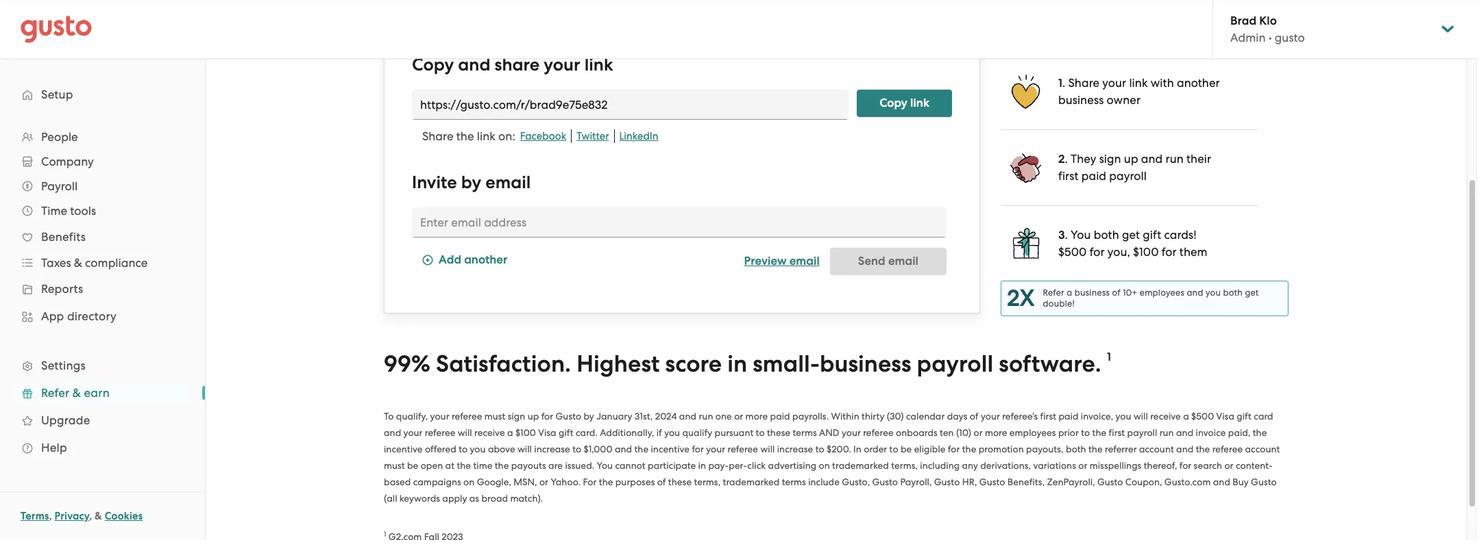 Task type: locate. For each thing, give the bounding box(es) containing it.
, left 'privacy' link
[[49, 511, 52, 523]]

1 vertical spatial terms
[[782, 477, 806, 488]]

copy and share your link
[[412, 54, 613, 75]]

,
[[49, 511, 52, 523], [89, 511, 92, 523]]

0 vertical spatial share
[[1068, 76, 1100, 90]]

0 horizontal spatial both
[[1066, 444, 1086, 455]]

google,
[[477, 477, 511, 488]]

in
[[853, 444, 862, 455]]

1 increase from the left
[[534, 444, 570, 455]]

order
[[864, 444, 887, 455]]

. inside "3 . you both get gift cards! $500 for you, $100 for them"
[[1065, 228, 1068, 242]]

run
[[1166, 152, 1184, 166], [699, 411, 713, 422], [1160, 427, 1174, 438]]

they
[[1071, 152, 1096, 166]]

1 horizontal spatial incentive
[[651, 444, 690, 455]]

terms down payrolls.
[[793, 427, 817, 438]]

$100 right you,
[[1133, 245, 1159, 259]]

employees inside refer a business of 10+ employees and you both get double!
[[1140, 288, 1185, 298]]

business left owner
[[1058, 93, 1104, 107]]

you down them on the right
[[1206, 288, 1221, 298]]

. right an illustration of a gift image
[[1065, 228, 1068, 242]]

0 horizontal spatial terms,
[[694, 477, 721, 488]]

0 vertical spatial &
[[74, 256, 82, 270]]

first right referee's
[[1040, 411, 1056, 422]]

preview email button
[[744, 248, 820, 275]]

in
[[727, 350, 747, 378], [698, 460, 706, 471]]

by
[[461, 172, 481, 193], [584, 411, 594, 422]]

refer for refer a business of 10+ employees and you both get double!
[[1043, 288, 1064, 298]]

1 vertical spatial &
[[72, 387, 81, 400]]

0 horizontal spatial share
[[422, 129, 453, 143]]

Enter email address email field
[[412, 208, 947, 238]]

refer & earn
[[41, 387, 110, 400]]

one
[[716, 411, 732, 422]]

by up card.
[[584, 411, 594, 422]]

refer inside refer a business of 10+ employees and you both get double!
[[1043, 288, 1064, 298]]

$100 up payouts
[[515, 427, 536, 438]]

0 vertical spatial receive
[[1150, 411, 1181, 422]]

1 vertical spatial $100
[[515, 427, 536, 438]]

$500 down "3"
[[1058, 245, 1087, 259]]

small-
[[753, 350, 820, 378]]

0 horizontal spatial more
[[746, 411, 768, 422]]

of right days
[[970, 411, 979, 422]]

1 horizontal spatial gift
[[1143, 228, 1161, 242]]

app
[[41, 310, 64, 324]]

0 vertical spatial trademarked
[[832, 460, 889, 471]]

1 horizontal spatial visa
[[1216, 411, 1235, 422]]

must
[[484, 411, 505, 422], [384, 460, 405, 471]]

2 vertical spatial both
[[1066, 444, 1086, 455]]

your right share
[[544, 54, 580, 75]]

terms
[[793, 427, 817, 438], [782, 477, 806, 488]]

the right the for at the left bottom of page
[[599, 477, 613, 488]]

search
[[1194, 460, 1222, 471]]

linkedin
[[619, 130, 658, 142]]

1 vertical spatial on
[[463, 477, 475, 488]]

1 vertical spatial these
[[668, 477, 692, 488]]

the up cannot
[[634, 444, 649, 455]]

0 horizontal spatial 1
[[384, 530, 386, 539]]

0 vertical spatial run
[[1166, 152, 1184, 166]]

0 vertical spatial get
[[1122, 228, 1140, 242]]

cookies button
[[105, 509, 143, 525]]

incentive up the participate
[[651, 444, 690, 455]]

module__icon___go7vc image
[[422, 255, 433, 266]]

and left share
[[458, 54, 490, 75]]

run up thereof,
[[1160, 427, 1174, 438]]

paid inside the 2 . they sign up and run their first paid payroll
[[1081, 169, 1106, 183]]

the up search
[[1196, 444, 1210, 455]]

terms down 'advertising'
[[782, 477, 806, 488]]

1 vertical spatial both
[[1223, 288, 1243, 298]]

in left pay-
[[698, 460, 706, 471]]

terms,
[[891, 460, 918, 471], [694, 477, 721, 488]]

a up gusto.com
[[1183, 411, 1189, 422]]

up right they
[[1124, 152, 1138, 166]]

copy for copy and share your link
[[412, 54, 454, 75]]

gusto
[[1275, 31, 1305, 45]]

their
[[1187, 152, 1211, 166]]

1 vertical spatial a
[[1183, 411, 1189, 422]]

a up double!
[[1067, 288, 1072, 298]]

if
[[656, 427, 662, 438]]

& left earn
[[72, 387, 81, 400]]

gusto navigation element
[[0, 59, 205, 484]]

refer
[[1043, 288, 1064, 298], [41, 387, 69, 400]]

more up promotion
[[985, 427, 1007, 438]]

employees up payouts,
[[1010, 427, 1056, 438]]

& inside dropdown button
[[74, 256, 82, 270]]

copy
[[412, 54, 454, 75], [880, 96, 908, 110]]

1 inside 1 . share your link with another business owner
[[1058, 76, 1063, 90]]

you
[[1071, 228, 1091, 242], [597, 460, 613, 471]]

both inside "3 . you both get gift cards! $500 for you, $100 for them"
[[1094, 228, 1119, 242]]

msn,
[[514, 477, 537, 488]]

trademarked down click
[[723, 477, 780, 488]]

run left their
[[1166, 152, 1184, 166]]

share right "an illustration of a heart" image
[[1068, 76, 1100, 90]]

employees
[[1140, 288, 1185, 298], [1010, 427, 1056, 438]]

0 vertical spatial be
[[901, 444, 912, 455]]

visa up the are
[[538, 427, 556, 438]]

0 vertical spatial 1
[[1058, 76, 1063, 90]]

earn
[[84, 387, 110, 400]]

1 vertical spatial copy
[[880, 96, 908, 110]]

& for earn
[[72, 387, 81, 400]]

another
[[1177, 76, 1220, 90], [464, 253, 507, 268]]

payroll button
[[14, 174, 191, 199]]

1 right software.
[[1107, 350, 1111, 365]]

1 vertical spatial in
[[698, 460, 706, 471]]

account up thereof,
[[1139, 444, 1174, 455]]

on
[[819, 460, 830, 471], [463, 477, 475, 488]]

of left 10+
[[1112, 288, 1121, 298]]

your up owner
[[1102, 76, 1126, 90]]

payouts,
[[1026, 444, 1064, 455]]

these
[[767, 427, 790, 438], [668, 477, 692, 488]]

you inside "3 . you both get gift cards! $500 for you, $100 for them"
[[1071, 228, 1091, 242]]

2 vertical spatial payroll
[[1127, 427, 1157, 438]]

1 horizontal spatial receive
[[1150, 411, 1181, 422]]

1 horizontal spatial a
[[1067, 288, 1072, 298]]

company button
[[14, 149, 191, 174]]

and inside refer a business of 10+ employees and you both get double!
[[1187, 288, 1203, 298]]

calendar
[[906, 411, 945, 422]]

2 horizontal spatial paid
[[1081, 169, 1106, 183]]

0 vertical spatial terms,
[[891, 460, 918, 471]]

list
[[0, 125, 205, 462]]

0 horizontal spatial must
[[384, 460, 405, 471]]

0 vertical spatial these
[[767, 427, 790, 438]]

1 inside 99% satisfaction. highest score in small-business payroll software. 1
[[1107, 350, 1111, 365]]

and left buy
[[1213, 477, 1230, 488]]

email down on:
[[485, 172, 531, 193]]

1 horizontal spatial on
[[819, 460, 830, 471]]

99% satisfaction. highest score in small-business payroll software. 1
[[384, 350, 1111, 378]]

paid up 'prior'
[[1059, 411, 1079, 422]]

ten
[[940, 427, 954, 438]]

0 horizontal spatial $500
[[1058, 245, 1087, 259]]

0 horizontal spatial trademarked
[[723, 477, 780, 488]]

invite by email
[[412, 172, 531, 193]]

get inside refer a business of 10+ employees and you both get double!
[[1245, 288, 1259, 298]]

0 vertical spatial employees
[[1140, 288, 1185, 298]]

these down the participate
[[668, 477, 692, 488]]

click
[[747, 460, 766, 471]]

share up invite
[[422, 129, 453, 143]]

& right the taxes
[[74, 256, 82, 270]]

setup link
[[14, 82, 191, 107]]

0 horizontal spatial a
[[507, 427, 513, 438]]

sign up above on the left
[[508, 411, 525, 422]]

1 horizontal spatial must
[[484, 411, 505, 422]]

2 horizontal spatial first
[[1109, 427, 1125, 438]]

first down 2
[[1058, 169, 1079, 183]]

settings
[[41, 359, 86, 373]]

a up above on the left
[[507, 427, 513, 438]]

0 horizontal spatial on
[[463, 477, 475, 488]]

2024
[[655, 411, 677, 422]]

time
[[473, 460, 492, 471]]

0 horizontal spatial you
[[597, 460, 613, 471]]

email right preview at the right top of the page
[[789, 254, 820, 269]]

in right score
[[727, 350, 747, 378]]

cannot
[[615, 460, 645, 471]]

1 horizontal spatial first
[[1058, 169, 1079, 183]]

. inside the 2 . they sign up and run their first paid payroll
[[1065, 152, 1068, 166]]

to
[[756, 427, 765, 438], [1081, 427, 1090, 438], [459, 444, 468, 455], [572, 444, 581, 455], [815, 444, 824, 455], [889, 444, 898, 455]]

0 vertical spatial in
[[727, 350, 747, 378]]

benefits
[[41, 230, 86, 244]]

to
[[384, 411, 394, 422]]

2 vertical spatial 1
[[384, 530, 386, 539]]

gusto down misspellings
[[1097, 477, 1123, 488]]

1 horizontal spatial $500
[[1191, 411, 1214, 422]]

1 , from the left
[[49, 511, 52, 523]]

1 horizontal spatial both
[[1094, 228, 1119, 242]]

(30)
[[887, 411, 904, 422]]

incentive
[[384, 444, 423, 455], [651, 444, 690, 455]]

1 horizontal spatial of
[[970, 411, 979, 422]]

increase up the are
[[534, 444, 570, 455]]

2 incentive from the left
[[651, 444, 690, 455]]

both inside refer a business of 10+ employees and you both get double!
[[1223, 288, 1243, 298]]

owner
[[1107, 93, 1141, 107]]

copy inside button
[[880, 96, 908, 110]]

1 horizontal spatial up
[[1124, 152, 1138, 166]]

trademarked down in
[[832, 460, 889, 471]]

1 horizontal spatial by
[[584, 411, 594, 422]]

0 horizontal spatial increase
[[534, 444, 570, 455]]

, left cookies button
[[89, 511, 92, 523]]

add another button
[[422, 248, 507, 275]]

business inside refer a business of 10+ employees and you both get double!
[[1075, 288, 1110, 298]]

be down onboards
[[901, 444, 912, 455]]

1 vertical spatial be
[[407, 460, 418, 471]]

refer inside "refer & earn" link
[[41, 387, 69, 400]]

0 horizontal spatial first
[[1040, 411, 1056, 422]]

the left referrer
[[1089, 444, 1103, 455]]

account
[[1139, 444, 1174, 455], [1245, 444, 1280, 455]]

0 vertical spatial another
[[1177, 76, 1220, 90]]

must up above on the left
[[484, 411, 505, 422]]

to qualify, your referee must sign up for gusto by january 31st, 2024 and run one or more paid payrolls. within thirty (30) calendar days of your referee's first paid invoice, you will receive a $500 visa gift card and your referee will receive a $100 visa gift card. additionally, if you qualify pursuant to these terms and your referee onboards ten (10) or more employees prior to the first payroll run and invoice paid, the incentive offered to you above will increase to $1,000 and the incentive for your referee will increase to $200. in order to be eligible for the promotion payouts, both the referrer account and the referee account must be open at the time the payouts are issued. you cannot participate in pay-per-click advertising on trademarked terms, including any derivations, variations or misspellings thereof, for search or content- based campaigns on google, msn, or yahoo. for the purposes of these terms, trademarked terms include gusto, gusto payroll, gusto hr, gusto benefits, zenpayroll, gusto coupon, gusto.com and buy gusto (all keywords apply as broad match).
[[384, 411, 1280, 504]]

2 increase from the left
[[777, 444, 813, 455]]

1 vertical spatial visa
[[538, 427, 556, 438]]

cookies
[[105, 511, 143, 523]]

0 vertical spatial .
[[1063, 76, 1065, 90]]

a
[[1067, 288, 1072, 298], [1183, 411, 1189, 422], [507, 427, 513, 438]]

1 vertical spatial employees
[[1010, 427, 1056, 438]]

an illustration of a handshake image
[[1009, 151, 1043, 185]]

sign right they
[[1099, 152, 1121, 166]]

1 vertical spatial up
[[528, 411, 539, 422]]

on up include
[[819, 460, 830, 471]]

refer & earn link
[[14, 381, 191, 406]]

software.
[[999, 350, 1101, 378]]

of inside refer a business of 10+ employees and you both get double!
[[1112, 288, 1121, 298]]

1 vertical spatial email
[[789, 254, 820, 269]]

to right pursuant
[[756, 427, 765, 438]]

to up issued.
[[572, 444, 581, 455]]

and left their
[[1141, 152, 1163, 166]]

an illustration of a heart image
[[1009, 75, 1043, 109]]

paid
[[1081, 169, 1106, 183], [770, 411, 790, 422], [1059, 411, 1079, 422]]

1 vertical spatial another
[[464, 253, 507, 268]]

first
[[1058, 169, 1079, 183], [1040, 411, 1056, 422], [1109, 427, 1125, 438]]

1 vertical spatial you
[[597, 460, 613, 471]]

prior
[[1058, 427, 1079, 438]]

are
[[548, 460, 563, 471]]

terms, up the payroll,
[[891, 460, 918, 471]]

qualify
[[682, 427, 712, 438]]

1 horizontal spatial copy
[[880, 96, 908, 110]]

1 horizontal spatial you
[[1071, 228, 1091, 242]]

tools
[[70, 204, 96, 218]]

employees right 10+
[[1140, 288, 1185, 298]]

brad klo admin • gusto
[[1230, 14, 1305, 45]]

business up double!
[[1075, 288, 1110, 298]]

payroll up referrer
[[1127, 427, 1157, 438]]

payroll up days
[[917, 350, 993, 378]]

receive up above on the left
[[474, 427, 505, 438]]

1 horizontal spatial account
[[1245, 444, 1280, 455]]

1 horizontal spatial ,
[[89, 511, 92, 523]]

1 horizontal spatial share
[[1068, 76, 1100, 90]]

email
[[485, 172, 531, 193], [789, 254, 820, 269]]

refer for refer & earn
[[41, 387, 69, 400]]

0 vertical spatial both
[[1094, 228, 1119, 242]]

1 vertical spatial share
[[422, 129, 453, 143]]

on:
[[498, 129, 515, 143]]

paid down they
[[1081, 169, 1106, 183]]

1 horizontal spatial trademarked
[[832, 460, 889, 471]]

0 horizontal spatial employees
[[1010, 427, 1056, 438]]

2 vertical spatial .
[[1065, 228, 1068, 242]]

gusto up card.
[[556, 411, 581, 422]]

to right 'prior'
[[1081, 427, 1090, 438]]

1 horizontal spatial sign
[[1099, 152, 1121, 166]]

list containing people
[[0, 125, 205, 462]]

share
[[1068, 76, 1100, 90], [422, 129, 453, 143]]

payroll
[[1109, 169, 1147, 183], [917, 350, 993, 378], [1127, 427, 1157, 438]]

1 vertical spatial trademarked
[[723, 477, 780, 488]]

copy for copy link
[[880, 96, 908, 110]]

these up 'advertising'
[[767, 427, 790, 438]]

0 horizontal spatial refer
[[41, 387, 69, 400]]

gift up paid,
[[1237, 411, 1252, 422]]

and
[[458, 54, 490, 75], [1141, 152, 1163, 166], [1187, 288, 1203, 298], [679, 411, 697, 422], [384, 427, 401, 438], [1176, 427, 1194, 438], [615, 444, 632, 455], [1176, 444, 1194, 455], [1213, 477, 1230, 488]]

$100 inside "3 . you both get gift cards! $500 for you, $100 for them"
[[1133, 245, 1159, 259]]

gift inside "3 . you both get gift cards! $500 for you, $100 for them"
[[1143, 228, 1161, 242]]

time
[[41, 204, 67, 218]]

receive up thereof,
[[1150, 411, 1181, 422]]

link inside 1 . share your link with another business owner
[[1129, 76, 1148, 90]]

an illustration of a gift image
[[1009, 227, 1043, 260]]

will
[[1134, 411, 1148, 422], [458, 427, 472, 438], [518, 444, 532, 455], [760, 444, 775, 455]]

advertising
[[768, 460, 817, 471]]

up
[[1124, 152, 1138, 166], [528, 411, 539, 422]]

. left they
[[1065, 152, 1068, 166]]

0 vertical spatial sign
[[1099, 152, 1121, 166]]

participate
[[648, 460, 696, 471]]

more up pursuant
[[746, 411, 768, 422]]

you,
[[1108, 245, 1130, 259]]

1 down (all
[[384, 530, 386, 539]]

2 horizontal spatial a
[[1183, 411, 1189, 422]]

the down invoice,
[[1092, 427, 1107, 438]]

purposes
[[615, 477, 655, 488]]

cards!
[[1164, 228, 1197, 242]]

and
[[819, 427, 839, 438]]

be left open
[[407, 460, 418, 471]]

1 horizontal spatial another
[[1177, 76, 1220, 90]]

0 vertical spatial copy
[[412, 54, 454, 75]]

1 vertical spatial refer
[[41, 387, 69, 400]]

2 vertical spatial of
[[657, 477, 666, 488]]

0 horizontal spatial account
[[1139, 444, 1174, 455]]

0 horizontal spatial receive
[[474, 427, 505, 438]]

0 horizontal spatial up
[[528, 411, 539, 422]]

you inside refer a business of 10+ employees and you both get double!
[[1206, 288, 1221, 298]]

you right "3"
[[1071, 228, 1091, 242]]

1 horizontal spatial these
[[767, 427, 790, 438]]

1 horizontal spatial terms,
[[891, 460, 918, 471]]

0 vertical spatial first
[[1058, 169, 1079, 183]]

. right "an illustration of a heart" image
[[1063, 76, 1065, 90]]

payroll,
[[900, 477, 932, 488]]

1 vertical spatial by
[[584, 411, 594, 422]]

1 vertical spatial payroll
[[917, 350, 993, 378]]

. inside 1 . share your link with another business owner
[[1063, 76, 1065, 90]]

visa up paid,
[[1216, 411, 1235, 422]]

0 vertical spatial business
[[1058, 93, 1104, 107]]

refer up double!
[[1043, 288, 1064, 298]]

increase
[[534, 444, 570, 455], [777, 444, 813, 455]]

employees inside 'to qualify, your referee must sign up for gusto by january 31st, 2024 and run one or more paid payrolls. within thirty (30) calendar days of your referee's first paid invoice, you will receive a $500 visa gift card and your referee will receive a $100 visa gift card. additionally, if you qualify pursuant to these terms and your referee onboards ten (10) or more employees prior to the first payroll run and invoice paid, the incentive offered to you above will increase to $1,000 and the incentive for your referee will increase to $200. in order to be eligible for the promotion payouts, both the referrer account and the referee account must be open at the time the payouts are issued. you cannot participate in pay-per-click advertising on trademarked terms, including any derivations, variations or misspellings thereof, for search or content- based campaigns on google, msn, or yahoo. for the purposes of these terms, trademarked terms include gusto, gusto payroll, gusto hr, gusto benefits, zenpayroll, gusto coupon, gusto.com and buy gusto (all keywords apply as broad match).'
[[1010, 427, 1056, 438]]

0 horizontal spatial incentive
[[384, 444, 423, 455]]

first up referrer
[[1109, 427, 1125, 438]]

your inside 1 . share your link with another business owner
[[1102, 76, 1126, 90]]

None field
[[412, 90, 849, 120]]

hr,
[[962, 477, 977, 488]]



Task type: describe. For each thing, give the bounding box(es) containing it.
another inside button
[[464, 253, 507, 268]]

1 incentive from the left
[[384, 444, 423, 455]]

for down qualify
[[692, 444, 704, 455]]

you right if
[[664, 427, 680, 438]]

or right (10)
[[974, 427, 983, 438]]

payouts
[[511, 460, 546, 471]]

copy link
[[880, 96, 930, 110]]

directory
[[67, 310, 117, 324]]

gusto right gusto,
[[872, 477, 898, 488]]

issued.
[[565, 460, 594, 471]]

to down and at the bottom
[[815, 444, 824, 455]]

sign inside 'to qualify, your referee must sign up for gusto by january 31st, 2024 and run one or more paid payrolls. within thirty (30) calendar days of your referee's first paid invoice, you will receive a $500 visa gift card and your referee will receive a $100 visa gift card. additionally, if you qualify pursuant to these terms and your referee onboards ten (10) or more employees prior to the first payroll run and invoice paid, the incentive offered to you above will increase to $1,000 and the incentive for your referee will increase to $200. in order to be eligible for the promotion payouts, both the referrer account and the referee account must be open at the time the payouts are issued. you cannot participate in pay-per-click advertising on trademarked terms, including any derivations, variations or misspellings thereof, for search or content- based campaigns on google, msn, or yahoo. for the purposes of these terms, trademarked terms include gusto, gusto payroll, gusto hr, gusto benefits, zenpayroll, gusto coupon, gusto.com and buy gusto (all keywords apply as broad match).'
[[508, 411, 525, 422]]

setup
[[41, 88, 73, 101]]

for up the are
[[541, 411, 553, 422]]

reports
[[41, 282, 83, 296]]

your up pay-
[[706, 444, 725, 455]]

1 vertical spatial more
[[985, 427, 1007, 438]]

and up qualify
[[679, 411, 697, 422]]

benefits link
[[14, 225, 191, 250]]

for left you,
[[1090, 245, 1105, 259]]

the down card
[[1253, 427, 1267, 438]]

2 vertical spatial &
[[95, 511, 102, 523]]

with
[[1151, 76, 1174, 90]]

0 horizontal spatial gift
[[559, 427, 573, 438]]

match).
[[510, 493, 543, 504]]

pursuant
[[715, 427, 754, 438]]

0 horizontal spatial of
[[657, 477, 666, 488]]

and left invoice
[[1176, 427, 1194, 438]]

get inside "3 . you both get gift cards! $500 for you, $100 for them"
[[1122, 228, 1140, 242]]

3 . you both get gift cards! $500 for you, $100 for them
[[1058, 228, 1208, 259]]

the right at
[[457, 460, 471, 471]]

any
[[962, 460, 978, 471]]

your left referee's
[[981, 411, 1000, 422]]

you up time
[[470, 444, 486, 455]]

. for 1
[[1063, 76, 1065, 90]]

or right one
[[734, 411, 743, 422]]

pay-
[[708, 460, 729, 471]]

invite
[[412, 172, 457, 193]]

broad
[[482, 493, 508, 504]]

up inside 'to qualify, your referee must sign up for gusto by january 31st, 2024 and run one or more paid payrolls. within thirty (30) calendar days of your referee's first paid invoice, you will receive a $500 visa gift card and your referee will receive a $100 visa gift card. additionally, if you qualify pursuant to these terms and your referee onboards ten (10) or more employees prior to the first payroll run and invoice paid, the incentive offered to you above will increase to $1,000 and the incentive for your referee will increase to $200. in order to be eligible for the promotion payouts, both the referrer account and the referee account must be open at the time the payouts are issued. you cannot participate in pay-per-click advertising on trademarked terms, including any derivations, variations or misspellings thereof, for search or content- based campaigns on google, msn, or yahoo. for the purposes of these terms, trademarked terms include gusto, gusto payroll, gusto hr, gusto benefits, zenpayroll, gusto coupon, gusto.com and buy gusto (all keywords apply as broad match).'
[[528, 411, 539, 422]]

app directory
[[41, 310, 117, 324]]

compliance
[[85, 256, 148, 270]]

payroll
[[41, 180, 78, 193]]

buy
[[1233, 477, 1249, 488]]

klo
[[1259, 14, 1277, 28]]

card.
[[576, 427, 598, 438]]

terms , privacy , & cookies
[[21, 511, 143, 523]]

or right msn,
[[539, 477, 548, 488]]

gusto down including
[[934, 477, 960, 488]]

the left on:
[[456, 129, 474, 143]]

2 . they sign up and run their first paid payroll
[[1058, 152, 1211, 183]]

including
[[920, 460, 960, 471]]

app directory link
[[14, 304, 191, 329]]

referrer
[[1105, 444, 1137, 455]]

them
[[1180, 245, 1208, 259]]

refer a business of 10+ employees and you both get double!
[[1043, 288, 1259, 309]]

satisfaction.
[[436, 350, 571, 378]]

time tools button
[[14, 199, 191, 223]]

home image
[[21, 15, 92, 43]]

2 account from the left
[[1245, 444, 1280, 455]]

3
[[1058, 228, 1065, 243]]

for down ten
[[948, 444, 960, 455]]

and up thereof,
[[1176, 444, 1194, 455]]

1 vertical spatial receive
[[474, 427, 505, 438]]

in inside 'to qualify, your referee must sign up for gusto by january 31st, 2024 and run one or more paid payrolls. within thirty (30) calendar days of your referee's first paid invoice, you will receive a $500 visa gift card and your referee will receive a $100 visa gift card. additionally, if you qualify pursuant to these terms and your referee onboards ten (10) or more employees prior to the first payroll run and invoice paid, the incentive offered to you above will increase to $1,000 and the incentive for your referee will increase to $200. in order to be eligible for the promotion payouts, both the referrer account and the referee account must be open at the time the payouts are issued. you cannot participate in pay-per-click advertising on trademarked terms, including any derivations, variations or misspellings thereof, for search or content- based campaigns on google, msn, or yahoo. for the purposes of these terms, trademarked terms include gusto, gusto payroll, gusto hr, gusto benefits, zenpayroll, gusto coupon, gusto.com and buy gusto (all keywords apply as broad match).'
[[698, 460, 706, 471]]

promotion
[[979, 444, 1024, 455]]

campaigns
[[413, 477, 461, 488]]

or up zenpayroll,
[[1078, 460, 1087, 471]]

sign inside the 2 . they sign up and run their first paid payroll
[[1099, 152, 1121, 166]]

apply
[[442, 493, 467, 504]]

you inside 'to qualify, your referee must sign up for gusto by january 31st, 2024 and run one or more paid payrolls. within thirty (30) calendar days of your referee's first paid invoice, you will receive a $500 visa gift card and your referee will receive a $100 visa gift card. additionally, if you qualify pursuant to these terms and your referee onboards ten (10) or more employees prior to the first payroll run and invoice paid, the incentive offered to you above will increase to $1,000 and the incentive for your referee will increase to $200. in order to be eligible for the promotion payouts, both the referrer account and the referee account must be open at the time the payouts are issued. you cannot participate in pay-per-click advertising on trademarked terms, including any derivations, variations or misspellings thereof, for search or content- based campaigns on google, msn, or yahoo. for the purposes of these terms, trademarked terms include gusto, gusto payroll, gusto hr, gusto benefits, zenpayroll, gusto coupon, gusto.com and buy gusto (all keywords apply as broad match).'
[[597, 460, 613, 471]]

$500 inside "3 . you both get gift cards! $500 for you, $100 for them"
[[1058, 245, 1087, 259]]

share inside 1 . share your link with another business owner
[[1068, 76, 1100, 90]]

misspellings
[[1090, 460, 1142, 471]]

0 vertical spatial visa
[[1216, 411, 1235, 422]]

gusto.com
[[1165, 477, 1211, 488]]

0 vertical spatial terms
[[793, 427, 817, 438]]

the up 'any'
[[962, 444, 976, 455]]

& for compliance
[[74, 256, 82, 270]]

linkedin button
[[615, 129, 663, 143]]

both inside 'to qualify, your referee must sign up for gusto by january 31st, 2024 and run one or more paid payrolls. within thirty (30) calendar days of your referee's first paid invoice, you will receive a $500 visa gift card and your referee will receive a $100 visa gift card. additionally, if you qualify pursuant to these terms and your referee onboards ten (10) or more employees prior to the first payroll run and invoice paid, the incentive offered to you above will increase to $1,000 and the incentive for your referee will increase to $200. in order to be eligible for the promotion payouts, both the referrer account and the referee account must be open at the time the payouts are issued. you cannot participate in pay-per-click advertising on trademarked terms, including any derivations, variations or misspellings thereof, for search or content- based campaigns on google, msn, or yahoo. for the purposes of these terms, trademarked terms include gusto, gusto payroll, gusto hr, gusto benefits, zenpayroll, gusto coupon, gusto.com and buy gusto (all keywords apply as broad match).'
[[1066, 444, 1086, 455]]

privacy link
[[55, 511, 89, 523]]

1 vertical spatial terms,
[[694, 477, 721, 488]]

within
[[831, 411, 859, 422]]

yahoo.
[[551, 477, 581, 488]]

to right order
[[889, 444, 898, 455]]

2x
[[1007, 284, 1035, 312]]

run inside the 2 . they sign up and run their first paid payroll
[[1166, 152, 1184, 166]]

link inside button
[[910, 96, 930, 110]]

admin
[[1230, 31, 1266, 45]]

privacy
[[55, 511, 89, 523]]

0 horizontal spatial email
[[485, 172, 531, 193]]

or up buy
[[1225, 460, 1234, 471]]

1 account from the left
[[1139, 444, 1174, 455]]

per-
[[729, 460, 747, 471]]

include
[[808, 477, 840, 488]]

1 vertical spatial of
[[970, 411, 979, 422]]

a inside refer a business of 10+ employees and you both get double!
[[1067, 288, 1072, 298]]

1 . share your link with another business owner
[[1058, 76, 1220, 107]]

1 vertical spatial must
[[384, 460, 405, 471]]

business inside 1 . share your link with another business owner
[[1058, 93, 1104, 107]]

help
[[41, 441, 67, 455]]

facebook
[[520, 130, 566, 142]]

people
[[41, 130, 78, 144]]

0 horizontal spatial paid
[[770, 411, 790, 422]]

2x list
[[1001, 53, 1289, 317]]

email inside button
[[789, 254, 820, 269]]

payroll inside 'to qualify, your referee must sign up for gusto by january 31st, 2024 and run one or more paid payrolls. within thirty (30) calendar days of your referee's first paid invoice, you will receive a $500 visa gift card and your referee will receive a $100 visa gift card. additionally, if you qualify pursuant to these terms and your referee onboards ten (10) or more employees prior to the first payroll run and invoice paid, the incentive offered to you above will increase to $1,000 and the incentive for your referee will increase to $200. in order to be eligible for the promotion payouts, both the referrer account and the referee account must be open at the time the payouts are issued. you cannot participate in pay-per-click advertising on trademarked terms, including any derivations, variations or misspellings thereof, for search or content- based campaigns on google, msn, or yahoo. for the purposes of these terms, trademarked terms include gusto, gusto payroll, gusto hr, gusto benefits, zenpayroll, gusto coupon, gusto.com and buy gusto (all keywords apply as broad match).'
[[1127, 427, 1157, 438]]

your down within
[[842, 427, 861, 438]]

2 vertical spatial first
[[1109, 427, 1125, 438]]

2 vertical spatial business
[[820, 350, 911, 378]]

0 vertical spatial on
[[819, 460, 830, 471]]

to right offered
[[459, 444, 468, 455]]

settings link
[[14, 354, 191, 378]]

based
[[384, 477, 411, 488]]

gusto down derivations,
[[979, 477, 1005, 488]]

additionally,
[[600, 427, 654, 438]]

0 horizontal spatial these
[[668, 477, 692, 488]]

double!
[[1043, 299, 1075, 309]]

gusto down content- on the right of the page
[[1251, 477, 1277, 488]]

and down to
[[384, 427, 401, 438]]

(10)
[[956, 427, 971, 438]]

highest
[[577, 350, 660, 378]]

invoice,
[[1081, 411, 1113, 422]]

1 horizontal spatial paid
[[1059, 411, 1079, 422]]

0 horizontal spatial be
[[407, 460, 418, 471]]

offered
[[425, 444, 456, 455]]

for up gusto.com
[[1180, 460, 1192, 471]]

at
[[445, 460, 455, 471]]

$1,000
[[584, 444, 613, 455]]

1 vertical spatial run
[[699, 411, 713, 422]]

2 , from the left
[[89, 511, 92, 523]]

twitter button
[[572, 129, 615, 143]]

by inside 'to qualify, your referee must sign up for gusto by january 31st, 2024 and run one or more paid payrolls. within thirty (30) calendar days of your referee's first paid invoice, you will receive a $500 visa gift card and your referee will receive a $100 visa gift card. additionally, if you qualify pursuant to these terms and your referee onboards ten (10) or more employees prior to the first payroll run and invoice paid, the incentive offered to you above will increase to $1,000 and the incentive for your referee will increase to $200. in order to be eligible for the promotion payouts, both the referrer account and the referee account must be open at the time the payouts are issued. you cannot participate in pay-per-click advertising on trademarked terms, including any derivations, variations or misspellings thereof, for search or content- based campaigns on google, msn, or yahoo. for the purposes of these terms, trademarked terms include gusto, gusto payroll, gusto hr, gusto benefits, zenpayroll, gusto coupon, gusto.com and buy gusto (all keywords apply as broad match).'
[[584, 411, 594, 422]]

another inside 1 . share your link with another business owner
[[1177, 76, 1220, 90]]

$100 inside 'to qualify, your referee must sign up for gusto by january 31st, 2024 and run one or more paid payrolls. within thirty (30) calendar days of your referee's first paid invoice, you will receive a $500 visa gift card and your referee will receive a $100 visa gift card. additionally, if you qualify pursuant to these terms and your referee onboards ten (10) or more employees prior to the first payroll run and invoice paid, the incentive offered to you above will increase to $1,000 and the incentive for your referee will increase to $200. in order to be eligible for the promotion payouts, both the referrer account and the referee account must be open at the time the payouts are issued. you cannot participate in pay-per-click advertising on trademarked terms, including any derivations, variations or misspellings thereof, for search or content- based campaigns on google, msn, or yahoo. for the purposes of these terms, trademarked terms include gusto, gusto payroll, gusto hr, gusto benefits, zenpayroll, gusto coupon, gusto.com and buy gusto (all keywords apply as broad match).'
[[515, 427, 536, 438]]

content-
[[1236, 460, 1273, 471]]

the down above on the left
[[495, 460, 509, 471]]

$500 inside 'to qualify, your referee must sign up for gusto by january 31st, 2024 and run one or more paid payrolls. within thirty (30) calendar days of your referee's first paid invoice, you will receive a $500 visa gift card and your referee will receive a $100 visa gift card. additionally, if you qualify pursuant to these terms and your referee onboards ten (10) or more employees prior to the first payroll run and invoice paid, the incentive offered to you above will increase to $1,000 and the incentive for your referee will increase to $200. in order to be eligible for the promotion payouts, both the referrer account and the referee account must be open at the time the payouts are issued. you cannot participate in pay-per-click advertising on trademarked terms, including any derivations, variations or misspellings thereof, for search or content- based campaigns on google, msn, or yahoo. for the purposes of these terms, trademarked terms include gusto, gusto payroll, gusto hr, gusto benefits, zenpayroll, gusto coupon, gusto.com and buy gusto (all keywords apply as broad match).'
[[1191, 411, 1214, 422]]

first inside the 2 . they sign up and run their first paid payroll
[[1058, 169, 1079, 183]]

paid,
[[1228, 427, 1251, 438]]

. for 2
[[1065, 152, 1068, 166]]

add
[[439, 253, 461, 268]]

for
[[583, 477, 597, 488]]

$200.
[[827, 444, 851, 455]]

for down cards!
[[1162, 245, 1177, 259]]

1 for 1
[[384, 530, 386, 539]]

your right qualify,
[[430, 411, 449, 422]]

preview
[[744, 254, 787, 269]]

payroll inside the 2 . they sign up and run their first paid payroll
[[1109, 169, 1147, 183]]

up inside the 2 . they sign up and run their first paid payroll
[[1124, 152, 1138, 166]]

2 vertical spatial run
[[1160, 427, 1174, 438]]

variations
[[1033, 460, 1076, 471]]

1 horizontal spatial in
[[727, 350, 747, 378]]

add another
[[439, 253, 507, 268]]

you right invoice,
[[1116, 411, 1131, 422]]

0 vertical spatial by
[[461, 172, 481, 193]]

share the link on: facebook
[[422, 129, 566, 143]]

2 vertical spatial a
[[507, 427, 513, 438]]

terms
[[21, 511, 49, 523]]

and down the additionally,
[[615, 444, 632, 455]]

january
[[596, 411, 632, 422]]

2 horizontal spatial gift
[[1237, 411, 1252, 422]]

share
[[495, 54, 540, 75]]

thirty
[[862, 411, 885, 422]]

your down qualify,
[[403, 427, 423, 438]]

upgrade link
[[14, 409, 191, 433]]

and inside the 2 . they sign up and run their first paid payroll
[[1141, 152, 1163, 166]]

company
[[41, 155, 94, 169]]

open
[[421, 460, 443, 471]]

coupon,
[[1125, 477, 1162, 488]]

1 for 1 . share your link with another business owner
[[1058, 76, 1063, 90]]

zenpayroll,
[[1047, 477, 1095, 488]]



Task type: vqa. For each thing, say whether or not it's contained in the screenshot.
left incentive
yes



